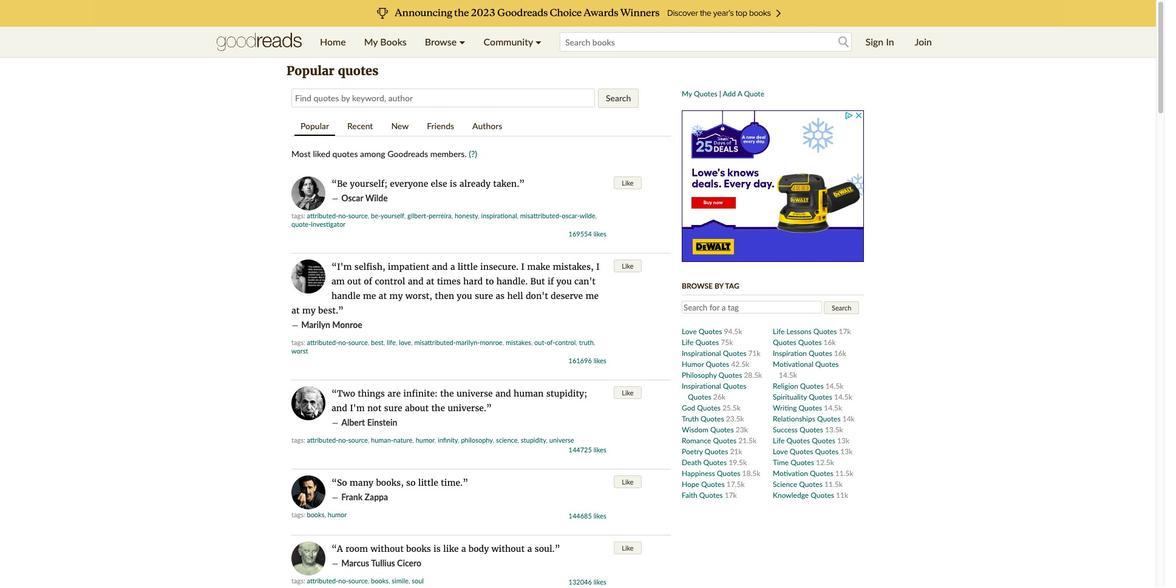 Task type: vqa. For each thing, say whether or not it's contained in the screenshot.
#1) in The Apartment (The Apartment Novels, #1) by Amanda Black Date read Oct 02, 2014 view »
no



Task type: describe. For each thing, give the bounding box(es) containing it.
0 horizontal spatial humor link
[[328, 511, 347, 519]]

and up times
[[432, 262, 448, 273]]

quotes up 17.5k
[[717, 469, 741, 478]]

god quotes link
[[682, 404, 723, 413]]

source for yourself;
[[349, 212, 368, 220]]

relationships
[[773, 415, 816, 424]]

quotes down 13.5k
[[812, 436, 836, 446]]

source for things
[[349, 437, 368, 445]]

quotes up life quotes 'link'
[[699, 327, 723, 336]]

faith quotes link
[[682, 491, 725, 500]]

, left science link
[[493, 437, 494, 445]]

selfish,
[[355, 262, 385, 273]]

quotes up wisdom quotes link
[[701, 415, 724, 424]]

like link for "i'm selfish, impatient and a little insecure. i make mistakes, i am out of control and at times hard to handle. but if you can't handle me at my worst, then you sure as hell don't deserve me at my best."
[[614, 260, 642, 273]]

1 horizontal spatial books
[[371, 578, 389, 586]]

misattributed- inside tags: attributed-no-source , be-yourself , gilbert-perreira , honesty , inspirational , misattributed-oscar-wilde , quote-investigator 169554 likes
[[520, 212, 562, 220]]

tags: attributed-no-source , human-nature , humor , infinity , philosophy , science , stupidity , universe 144725 likes
[[292, 437, 607, 454]]

Search books text field
[[560, 32, 852, 52]]

tullius
[[371, 559, 395, 569]]

books
[[380, 36, 407, 47]]

quotes down 12.5k
[[810, 469, 834, 478]]

tags: for "two things are infinite: the universe and human stupidity; and i'm not sure about the universe."
[[292, 437, 305, 445]]

1 vertical spatial my
[[302, 306, 316, 316]]

quotes down life quotes quotes link
[[790, 447, 814, 456]]

94.5k
[[724, 327, 742, 336]]

new
[[391, 121, 409, 131]]

, left life "link" at the bottom left
[[384, 339, 385, 347]]

marilyn
[[301, 320, 330, 330]]

0 vertical spatial 16k
[[824, 338, 836, 347]]

philosophy
[[461, 437, 493, 445]]

, left best link
[[368, 339, 369, 347]]

life lessons quotes link
[[773, 327, 839, 336]]

human
[[514, 389, 544, 400]]

, up 161696 likes link
[[594, 339, 595, 347]]

|
[[720, 89, 721, 98]]

marcus tullius cicero image
[[292, 542, 326, 576]]

inspirational
[[481, 212, 517, 220]]

worst link
[[292, 347, 308, 355]]

frank zappa image
[[292, 476, 326, 510]]

inspirational inside inspirational quotes quotes
[[682, 382, 721, 391]]

tags: attributed-no-source , books , simile , soul
[[292, 578, 424, 586]]

12.5k
[[816, 458, 834, 467]]

motivational
[[773, 360, 814, 369]]

tags: for "be yourself; everyone else is already taken."
[[292, 212, 305, 220]]

tags: attributed-no-source , best , life , love , misattributed-marilyn-monroe , mistakes , out-of-control , truth , worst 161696 likes
[[292, 339, 607, 365]]

"i'm
[[332, 262, 352, 273]]

"so many books, so little time." ― frank zappa
[[332, 478, 468, 504]]

but
[[531, 276, 545, 287]]

gilbert-
[[408, 212, 429, 220]]

everyone
[[390, 179, 428, 190]]

, right life "link" at the bottom left
[[411, 339, 413, 347]]

0 vertical spatial humor link
[[416, 437, 435, 445]]

likes inside tags: attributed-no-source , human-nature , humor , infinity , philosophy , science , stupidity , universe 144725 likes
[[594, 446, 607, 454]]

times
[[437, 276, 461, 287]]

inspirational link
[[481, 212, 517, 220]]

community ▾
[[484, 36, 542, 47]]

14.5k up spirituality quotes link
[[826, 382, 844, 391]]

like for "two things are infinite: the universe and human stupidity; and i'm not sure about the universe."
[[622, 389, 634, 397]]

1 vertical spatial quotes
[[333, 149, 358, 159]]

quotes up relationships quotes link
[[799, 404, 823, 413]]

universe inside tags: attributed-no-source , human-nature , humor , infinity , philosophy , science , stupidity , universe 144725 likes
[[550, 437, 574, 445]]

14.5k up 13.5k
[[824, 404, 843, 413]]

0 vertical spatial 13k
[[838, 436, 850, 446]]

my books link
[[355, 27, 416, 57]]

add a quote link
[[723, 89, 765, 98]]

161696
[[569, 357, 592, 365]]

14k
[[843, 415, 855, 424]]

tags: books , humor
[[292, 511, 347, 519]]

1 horizontal spatial my
[[390, 291, 403, 302]]

quotes left "|"
[[694, 89, 718, 98]]

, down marcus
[[368, 578, 369, 586]]

, left inspirational "link"
[[478, 212, 480, 220]]

wilde
[[580, 212, 596, 220]]

life
[[387, 339, 396, 347]]

like
[[443, 544, 459, 555]]

17k inside life lessons quotes 17k quotes quotes 16k inspiration quotes 16k motivational quotes 14.5k religion quotes 14.5k spirituality quotes 14.5k writing quotes 14.5k relationships quotes 14k success quotes 13.5k life quotes quotes 13k love quotes quotes 13k time quotes 12.5k motivation quotes 11.5k science quotes 11.5k knowledge quotes 11k
[[839, 327, 851, 336]]

einstein
[[367, 418, 397, 428]]

attributed-no-source link for "two things are infinite: the universe and human stupidity; and i'm not sure about the universe."
[[307, 437, 368, 445]]

like for "a room without books is like a body without a soul."
[[622, 545, 634, 553]]

▾ for community ▾
[[536, 36, 542, 47]]

Find quotes by keyword, author text field
[[292, 89, 595, 108]]

no- for "be yourself; everyone else is already taken."
[[339, 212, 349, 220]]

soul link
[[412, 578, 424, 586]]

quotes up 26k
[[723, 382, 747, 391]]

little inside "so many books, so little time." ― frank zappa
[[418, 478, 438, 489]]

handle.
[[497, 276, 528, 287]]

17k inside god quotes 25.5k truth quotes 23.5k wisdom quotes 23k romance quotes 21.5k poetry quotes 21k death quotes 19.5k happiness quotes 18.5k hope quotes 17.5k faith quotes 17k
[[725, 491, 737, 500]]

42.5k
[[732, 360, 750, 369]]

mistakes
[[506, 339, 531, 347]]

life quotes quotes link
[[773, 436, 838, 446]]

23k
[[736, 425, 748, 435]]

, right 'human-'
[[413, 437, 414, 445]]

like link for "a room without books is like a body without a soul."
[[614, 542, 642, 555]]

, down frank zappa image
[[325, 511, 326, 519]]

, left infinity
[[435, 437, 436, 445]]

0 vertical spatial quotes
[[338, 63, 379, 78]]

5 tags: from the top
[[292, 578, 305, 586]]

"i'm selfish, impatient and a little insecure. i make mistakes, i am out of control and at times hard to handle. but if you can't handle me at my worst, then you sure as hell don't deserve me at my best." ― marilyn monroe
[[292, 262, 600, 331]]

love inside life lessons quotes 17k quotes quotes 16k inspiration quotes 16k motivational quotes 14.5k religion quotes 14.5k spirituality quotes 14.5k writing quotes 14.5k relationships quotes 14k success quotes 13.5k life quotes quotes 13k love quotes quotes 13k time quotes 12.5k motivation quotes 11.5k science quotes 11.5k knowledge quotes 11k
[[773, 447, 788, 456]]

best
[[371, 339, 384, 347]]

quotes up motivation quotes link
[[791, 458, 814, 467]]

control inside "i'm selfish, impatient and a little insecure. i make mistakes, i am out of control and at times hard to handle. but if you can't handle me at my worst, then you sure as hell don't deserve me at my best." ― marilyn monroe
[[375, 276, 405, 287]]

authors link
[[467, 118, 509, 135]]

simile
[[392, 578, 409, 586]]

infinity link
[[438, 437, 458, 445]]

philosophy
[[682, 371, 717, 380]]

132046 likes
[[569, 579, 607, 587]]

quotes up the 21k on the right bottom of the page
[[713, 436, 737, 446]]

14.5k up religion
[[779, 371, 797, 380]]

― inside "two things are infinite: the universe and human stupidity; and i'm not sure about the universe." ― albert einstein
[[332, 418, 339, 429]]

perreira
[[429, 212, 452, 220]]

community
[[484, 36, 533, 47]]

, left honesty link
[[452, 212, 453, 220]]

about
[[405, 403, 429, 414]]

out
[[347, 276, 361, 287]]

i'm
[[350, 403, 365, 414]]

universe inside "two things are infinite: the universe and human stupidity; and i'm not sure about the universe." ― albert einstein
[[457, 389, 493, 400]]

are
[[388, 389, 401, 400]]

attributed-no-source link for "a room without books is like a body without a soul."
[[307, 578, 368, 586]]

and left human
[[496, 389, 511, 400]]

1 horizontal spatial you
[[557, 276, 572, 287]]

albert einstein image
[[292, 387, 326, 421]]

most
[[292, 149, 311, 159]]

be-
[[371, 212, 381, 220]]

1 horizontal spatial a
[[461, 544, 466, 555]]

5 likes from the top
[[594, 579, 607, 587]]

0 vertical spatial the
[[440, 389, 454, 400]]

quotes down religion quotes link
[[809, 393, 833, 402]]

and down "two on the bottom of page
[[332, 403, 347, 414]]

like for "i'm selfish, impatient and a little insecure. i make mistakes, i am out of control and at times hard to handle. but if you can't handle me at my worst, then you sure as hell don't deserve me at my best."
[[622, 262, 634, 270]]

no- for "two things are infinite: the universe and human stupidity; and i'm not sure about the universe."
[[339, 437, 349, 445]]

don't
[[526, 291, 548, 302]]

sign in link
[[857, 27, 904, 57]]

14.5k up 14k
[[835, 393, 853, 402]]

monroe
[[332, 320, 363, 330]]

2 horizontal spatial a
[[527, 544, 532, 555]]

knowledge quotes link
[[773, 491, 836, 500]]

Search for books to add to your shelves search field
[[560, 32, 852, 52]]

, left the stupidity
[[518, 437, 519, 445]]

1 i from the left
[[521, 262, 525, 273]]

gilbert-perreira link
[[408, 212, 452, 220]]

quotes down life lessons quotes link
[[799, 338, 822, 347]]

my for my books
[[364, 36, 378, 47]]

truth
[[682, 415, 699, 424]]

community ▾ button
[[475, 27, 551, 57]]

quotes right the lessons
[[814, 327, 837, 336]]

simile link
[[392, 578, 409, 586]]

0 horizontal spatial humor
[[328, 511, 347, 519]]

quotes left 11k
[[811, 491, 835, 500]]

1 vertical spatial books link
[[371, 578, 389, 586]]

4 attributed- from the top
[[307, 578, 339, 586]]

i'm selfish, impatient and a little insecure. i make mistakes, i am out of control image
[[292, 260, 326, 305]]

2 me from the left
[[586, 291, 599, 302]]

philosophy link
[[461, 437, 493, 445]]

attributed-no-source link for "i'm selfish, impatient and a little insecure. i make mistakes, i am out of control and at times hard to handle. but if you can't handle me at my worst, then you sure as hell don't deserve me at my best."
[[307, 339, 368, 347]]

1 horizontal spatial at
[[379, 291, 387, 302]]

quotes down the happiness quotes link
[[701, 480, 725, 489]]

my for my quotes | add a quote
[[682, 89, 692, 98]]

26k
[[714, 393, 726, 402]]

attributed- for "two things are infinite: the universe and human stupidity; and i'm not sure about the universe."
[[307, 437, 339, 445]]

quotes up romance quotes link
[[711, 425, 734, 435]]

is for already
[[450, 179, 457, 190]]

quotes down 'inspirational quotes' link
[[706, 360, 730, 369]]

my quotes | add a quote
[[682, 89, 765, 98]]

make
[[527, 262, 550, 273]]

zappa
[[365, 493, 388, 503]]

quotes down inspiration quotes link
[[816, 360, 839, 369]]

quotes up the "motivational quotes" link at the right of page
[[809, 349, 833, 358]]

tags: for "i'm selfish, impatient and a little insecure. i make mistakes, i am out of control and at times hard to handle. but if you can't handle me at my worst, then you sure as hell don't deserve me at my best."
[[292, 339, 305, 347]]

attributed- for "i'm selfish, impatient and a little insecure. i make mistakes, i am out of control and at times hard to handle. but if you can't handle me at my worst, then you sure as hell don't deserve me at my best."
[[307, 339, 339, 347]]

best."
[[318, 306, 344, 316]]

"a
[[332, 544, 343, 555]]

, left 'human-'
[[368, 437, 369, 445]]

so
[[406, 478, 416, 489]]

quotes up inspiration
[[773, 338, 797, 347]]

honesty
[[455, 212, 478, 220]]

, left gilbert-
[[404, 212, 406, 220]]

"two things are infinite: the universe and human stupidity; and i'm not sure about the universe." ― albert einstein
[[332, 389, 587, 429]]

1 vertical spatial the
[[431, 403, 445, 414]]

inspirational quotes quotes
[[682, 382, 747, 402]]

, left soul
[[409, 578, 410, 586]]

quotes up 13.5k
[[818, 415, 841, 424]]

my quotes link
[[682, 89, 718, 98]]

18.5k
[[743, 469, 761, 478]]

quotes down romance quotes link
[[705, 447, 728, 456]]

quote
[[744, 89, 765, 98]]

investigator
[[311, 220, 346, 228]]

love inside love quotes 94.5k life quotes 75k inspirational quotes 71k humor quotes 42.5k philosophy quotes 28.5k
[[682, 327, 697, 336]]

quotes down relationships quotes link
[[800, 425, 824, 435]]

quotes up 12.5k
[[815, 447, 839, 456]]

quotes up 'truth quotes' link
[[697, 404, 721, 413]]

friends
[[427, 121, 454, 131]]

yourself;
[[350, 179, 388, 190]]

motivation quotes link
[[773, 469, 836, 478]]

quotes up the happiness quotes link
[[704, 458, 727, 467]]

13.5k
[[825, 425, 844, 435]]

popular for popular
[[301, 121, 329, 131]]



Task type: locate. For each thing, give the bounding box(es) containing it.
like link for "two things are infinite: the universe and human stupidity; and i'm not sure about the universe."
[[614, 387, 642, 400]]

1 attributed- from the top
[[307, 212, 339, 220]]

0 horizontal spatial 17k
[[725, 491, 737, 500]]

0 vertical spatial universe
[[457, 389, 493, 400]]

1 horizontal spatial me
[[586, 291, 599, 302]]

17k right the lessons
[[839, 327, 851, 336]]

1 vertical spatial browse
[[682, 282, 713, 291]]

a right like
[[461, 544, 466, 555]]

is left like
[[434, 544, 441, 555]]

books link down tullius
[[371, 578, 389, 586]]

browse inside "popup button"
[[425, 36, 457, 47]]

0 horizontal spatial books
[[307, 511, 325, 519]]

4 source from the top
[[349, 578, 368, 586]]

quotes right liked
[[333, 149, 358, 159]]

attributed- up quote-investigator link
[[307, 212, 339, 220]]

attributed- for "be yourself; everyone else is already taken."
[[307, 212, 339, 220]]

yourself
[[381, 212, 404, 220]]

no- inside tags: attributed-no-source , best , life , love , misattributed-marilyn-monroe , mistakes , out-of-control , truth , worst 161696 likes
[[339, 339, 349, 347]]

1 vertical spatial universe
[[550, 437, 574, 445]]

love quotes link
[[682, 327, 724, 336]]

2 vertical spatial at
[[292, 306, 300, 316]]

monroe
[[480, 339, 503, 347]]

oscar
[[341, 193, 363, 203]]

0 horizontal spatial love
[[682, 327, 697, 336]]

humor link down frank
[[328, 511, 347, 519]]

life inside love quotes 94.5k life quotes 75k inspirational quotes 71k humor quotes 42.5k philosophy quotes 28.5k
[[682, 338, 694, 347]]

faith
[[682, 491, 698, 500]]

2 vertical spatial life
[[773, 436, 785, 446]]

browse by tag
[[682, 282, 740, 291]]

browse
[[425, 36, 457, 47], [682, 282, 713, 291]]

1 vertical spatial my
[[682, 89, 692, 98]]

5 like from the top
[[622, 545, 634, 553]]

14.5k
[[779, 371, 797, 380], [826, 382, 844, 391], [835, 393, 853, 402], [824, 404, 843, 413]]

most liked quotes among goodreads members. (?)
[[292, 149, 477, 159]]

me down of
[[363, 291, 376, 302]]

, left the universe link
[[546, 437, 548, 445]]

quotes up the knowledge quotes link
[[799, 480, 823, 489]]

3 tags: from the top
[[292, 437, 305, 445]]

misattributed-oscar-wilde link
[[520, 212, 596, 220]]

attributed-no-source link up investigator
[[307, 212, 368, 220]]

tags: inside tags: attributed-no-source , best , life , love , misattributed-marilyn-monroe , mistakes , out-of-control , truth , worst 161696 likes
[[292, 339, 305, 347]]

attributed- down albert einstein 'image'
[[307, 437, 339, 445]]

infinite:
[[403, 389, 438, 400]]

room
[[346, 544, 368, 555]]

4 no- from the top
[[339, 578, 349, 586]]

"a room without books is like a body without a soul." ― marcus tullius cicero
[[332, 544, 560, 570]]

1 source from the top
[[349, 212, 368, 220]]

the
[[440, 389, 454, 400], [431, 403, 445, 414]]

by
[[715, 282, 724, 291]]

a up times
[[451, 262, 455, 273]]

likes
[[594, 230, 607, 238], [594, 357, 607, 365], [594, 446, 607, 454], [594, 513, 607, 521], [594, 579, 607, 587]]

source inside tags: attributed-no-source , be-yourself , gilbert-perreira , honesty , inspirational , misattributed-oscar-wilde , quote-investigator 169554 likes
[[349, 212, 368, 220]]

menu containing home
[[311, 27, 551, 57]]

sure
[[475, 291, 493, 302], [384, 403, 403, 414]]

source
[[349, 212, 368, 220], [349, 339, 368, 347], [349, 437, 368, 445], [349, 578, 368, 586]]

tags: inside tags: attributed-no-source , human-nature , humor , infinity , philosophy , science , stupidity , universe 144725 likes
[[292, 437, 305, 445]]

success
[[773, 425, 798, 435]]

1 horizontal spatial i
[[596, 262, 600, 273]]

no- inside tags: attributed-no-source , human-nature , humor , infinity , philosophy , science , stupidity , universe 144725 likes
[[339, 437, 349, 445]]

1 horizontal spatial browse
[[682, 282, 713, 291]]

3 no- from the top
[[339, 437, 349, 445]]

1 horizontal spatial humor link
[[416, 437, 435, 445]]

3 likes from the top
[[594, 446, 607, 454]]

and
[[432, 262, 448, 273], [408, 276, 424, 287], [496, 389, 511, 400], [332, 403, 347, 414]]

2 without from the left
[[492, 544, 525, 555]]

stupidity;
[[546, 389, 587, 400]]

1 like from the top
[[622, 179, 634, 187]]

0 vertical spatial popular
[[287, 63, 335, 78]]

3 source from the top
[[349, 437, 368, 445]]

humor link
[[416, 437, 435, 445], [328, 511, 347, 519]]

life left the lessons
[[773, 327, 785, 336]]

, down taken."
[[517, 212, 519, 220]]

1 tags: from the top
[[292, 212, 305, 220]]

0 horizontal spatial sure
[[384, 403, 403, 414]]

2 tags: from the top
[[292, 339, 305, 347]]

wilde
[[365, 193, 388, 203]]

browse ▾
[[425, 36, 466, 47]]

likes inside tags: attributed-no-source , be-yourself , gilbert-perreira , honesty , inspirational , misattributed-oscar-wilde , quote-investigator 169554 likes
[[594, 230, 607, 238]]

1 horizontal spatial without
[[492, 544, 525, 555]]

i left make
[[521, 262, 525, 273]]

am
[[332, 276, 345, 287]]

0 horizontal spatial a
[[451, 262, 455, 273]]

4 attributed-no-source link from the top
[[307, 578, 368, 586]]

like link for "so many books, so little time."
[[614, 476, 642, 489]]

1 vertical spatial misattributed-
[[415, 339, 456, 347]]

source down marcus
[[349, 578, 368, 586]]

2 attributed- from the top
[[307, 339, 339, 347]]

0 vertical spatial little
[[458, 262, 478, 273]]

friends link
[[421, 118, 460, 135]]

0 vertical spatial at
[[426, 276, 435, 287]]

you down hard
[[457, 291, 472, 302]]

love
[[682, 327, 697, 336], [773, 447, 788, 456]]

4 like from the top
[[622, 479, 634, 487]]

likes inside tags: attributed-no-source , best , life , love , misattributed-marilyn-monroe , mistakes , out-of-control , truth , worst 161696 likes
[[594, 357, 607, 365]]

likes right 169554
[[594, 230, 607, 238]]

1 me from the left
[[363, 291, 376, 302]]

2 attributed-no-source link from the top
[[307, 339, 368, 347]]

things
[[358, 389, 385, 400]]

0 horizontal spatial me
[[363, 291, 376, 302]]

like link for "be yourself; everyone else is already taken."
[[614, 177, 642, 190]]

― down "a
[[332, 559, 339, 570]]

taken."
[[493, 179, 525, 190]]

at down i'm selfish, impatient and a little insecure. i make mistakes, i am out of control image
[[292, 306, 300, 316]]

25.5k
[[723, 404, 741, 413]]

1 horizontal spatial is
[[450, 179, 457, 190]]

1 vertical spatial humor link
[[328, 511, 347, 519]]

― inside "be yourself; everyone else is already taken." ― oscar wilde
[[332, 193, 339, 204]]

0 vertical spatial life
[[773, 327, 785, 336]]

1 vertical spatial at
[[379, 291, 387, 302]]

tags: down marcus tullius cicero image
[[292, 578, 305, 586]]

1 horizontal spatial sure
[[475, 291, 493, 302]]

browse ▾ button
[[416, 27, 475, 57]]

2 horizontal spatial books
[[406, 544, 431, 555]]

my up marilyn at the bottom left
[[302, 306, 316, 316]]

little inside "i'm selfish, impatient and a little insecure. i make mistakes, i am out of control and at times hard to handle. but if you can't handle me at my worst, then you sure as hell don't deserve me at my best." ― marilyn monroe
[[458, 262, 478, 273]]

knowledge
[[773, 491, 809, 500]]

is inside "a room without books is like a body without a soul." ― marcus tullius cicero
[[434, 544, 441, 555]]

browse right books
[[425, 36, 457, 47]]

3 like from the top
[[622, 389, 634, 397]]

0 vertical spatial books
[[307, 511, 325, 519]]

, left 'mistakes' link
[[503, 339, 504, 347]]

11k
[[836, 491, 849, 500]]

no- up investigator
[[339, 212, 349, 220]]

0 horizontal spatial my
[[364, 36, 378, 47]]

― inside "so many books, so little time." ― frank zappa
[[332, 493, 339, 504]]

add
[[723, 89, 736, 98]]

5 like link from the top
[[614, 542, 642, 555]]

, up the 169554 likes link
[[596, 212, 597, 220]]

0 horizontal spatial control
[[375, 276, 405, 287]]

0 vertical spatial humor
[[416, 437, 435, 445]]

0 horizontal spatial you
[[457, 291, 472, 302]]

popular down home link
[[287, 63, 335, 78]]

sure down the are
[[384, 403, 403, 414]]

1 vertical spatial inspirational
[[682, 382, 721, 391]]

books
[[307, 511, 325, 519], [406, 544, 431, 555], [371, 578, 389, 586]]

quotes up spirituality quotes link
[[800, 382, 824, 391]]

1 attributed-no-source link from the top
[[307, 212, 368, 220]]

sure inside "two things are infinite: the universe and human stupidity; and i'm not sure about the universe." ― albert einstein
[[384, 403, 403, 414]]

0 vertical spatial 11.5k
[[836, 469, 854, 478]]

1 vertical spatial you
[[457, 291, 472, 302]]

1 horizontal spatial ▾
[[536, 36, 542, 47]]

is for like
[[434, 544, 441, 555]]

the right about
[[431, 403, 445, 414]]

a inside "i'm selfish, impatient and a little insecure. i make mistakes, i am out of control and at times hard to handle. but if you can't handle me at my worst, then you sure as hell don't deserve me at my best." ― marilyn monroe
[[451, 262, 455, 273]]

science quotes link
[[773, 480, 825, 489]]

oscar wilde image
[[292, 177, 326, 211]]

1 vertical spatial humor
[[328, 511, 347, 519]]

4 like link from the top
[[614, 476, 642, 489]]

love
[[399, 339, 411, 347]]

1 vertical spatial sure
[[384, 403, 403, 414]]

0 vertical spatial love
[[682, 327, 697, 336]]

tags: inside tags: attributed-no-source , be-yourself , gilbert-perreira , honesty , inspirational , misattributed-oscar-wilde , quote-investigator 169554 likes
[[292, 212, 305, 220]]

source for selfish,
[[349, 339, 368, 347]]

, left simile link
[[389, 578, 390, 586]]

1 vertical spatial is
[[434, 544, 441, 555]]

like for "be yourself; everyone else is already taken."
[[622, 179, 634, 187]]

, left be-
[[368, 212, 369, 220]]

attributed- down marcus tullius cicero image
[[307, 578, 339, 586]]

my left the worst,
[[390, 291, 403, 302]]

body
[[469, 544, 489, 555]]

among
[[360, 149, 385, 159]]

0 horizontal spatial is
[[434, 544, 441, 555]]

humor link right nature
[[416, 437, 435, 445]]

my
[[364, 36, 378, 47], [682, 89, 692, 98]]

at up the worst,
[[426, 276, 435, 287]]

2 no- from the top
[[339, 339, 349, 347]]

0 horizontal spatial books link
[[307, 511, 325, 519]]

― inside "a room without books is like a body without a soul." ― marcus tullius cicero
[[332, 559, 339, 570]]

my books
[[364, 36, 407, 47]]

humor right nature
[[416, 437, 435, 445]]

1 no- from the top
[[339, 212, 349, 220]]

books link down frank zappa image
[[307, 511, 325, 519]]

source inside tags: attributed-no-source , best , life , love , misattributed-marilyn-monroe , mistakes , out-of-control , truth , worst 161696 likes
[[349, 339, 368, 347]]

1 vertical spatial love
[[773, 447, 788, 456]]

a
[[738, 89, 742, 98]]

1 without from the left
[[371, 544, 404, 555]]

1 horizontal spatial 17k
[[839, 327, 851, 336]]

1 vertical spatial 17k
[[725, 491, 737, 500]]

2 vertical spatial books
[[371, 578, 389, 586]]

1 inspirational from the top
[[682, 349, 721, 358]]

the right infinite:
[[440, 389, 454, 400]]

popular up liked
[[301, 121, 329, 131]]

0 vertical spatial misattributed-
[[520, 212, 562, 220]]

inspirational inside love quotes 94.5k life quotes 75k inspirational quotes 71k humor quotes 42.5k philosophy quotes 28.5k
[[682, 349, 721, 358]]

0 vertical spatial my
[[390, 291, 403, 302]]

1 horizontal spatial love
[[773, 447, 788, 456]]

honesty link
[[455, 212, 478, 220]]

1 horizontal spatial control
[[555, 339, 576, 347]]

happiness
[[682, 469, 715, 478]]

hope
[[682, 480, 700, 489]]

a
[[451, 262, 455, 273], [461, 544, 466, 555], [527, 544, 532, 555]]

0 vertical spatial control
[[375, 276, 405, 287]]

be-yourself link
[[371, 212, 404, 220]]

2 like from the top
[[622, 262, 634, 270]]

menu
[[311, 27, 551, 57]]

1 horizontal spatial misattributed-
[[520, 212, 562, 220]]

0 horizontal spatial browse
[[425, 36, 457, 47]]

0 vertical spatial sure
[[475, 291, 493, 302]]

at down selfish,
[[379, 291, 387, 302]]

1 horizontal spatial universe
[[550, 437, 574, 445]]

― inside "i'm selfish, impatient and a little insecure. i make mistakes, i am out of control and at times hard to handle. but if you can't handle me at my worst, then you sure as hell don't deserve me at my best." ― marilyn monroe
[[292, 320, 299, 331]]

1 ▾ from the left
[[459, 36, 466, 47]]

2 ▾ from the left
[[536, 36, 542, 47]]

Search for a tag text field
[[682, 301, 822, 314]]

0 horizontal spatial at
[[292, 306, 300, 316]]

1 vertical spatial little
[[418, 478, 438, 489]]

humor inside tags: attributed-no-source , human-nature , humor , infinity , philosophy , science , stupidity , universe 144725 likes
[[416, 437, 435, 445]]

time."
[[441, 478, 468, 489]]

popular for popular quotes
[[287, 63, 335, 78]]

soul
[[412, 578, 424, 586]]

1 vertical spatial 11.5k
[[825, 480, 843, 489]]

universe
[[457, 389, 493, 400], [550, 437, 574, 445]]

love up the time at right
[[773, 447, 788, 456]]

16k down life lessons quotes link
[[824, 338, 836, 347]]

quotes down 42.5k
[[719, 371, 742, 380]]

poetry
[[682, 447, 703, 456]]

misattributed-
[[520, 212, 562, 220], [415, 339, 456, 347]]

4 likes from the top
[[594, 513, 607, 521]]

popular quotes
[[287, 63, 379, 78]]

1 vertical spatial 16k
[[834, 349, 847, 358]]

None submit
[[598, 89, 639, 108], [824, 302, 860, 314], [598, 89, 639, 108], [824, 302, 860, 314]]

new link
[[385, 118, 415, 135]]

source inside tags: attributed-no-source , human-nature , humor , infinity , philosophy , science , stupidity , universe 144725 likes
[[349, 437, 368, 445]]

▾ for browse ▾
[[459, 36, 466, 47]]

as
[[496, 291, 505, 302]]

▾ left community
[[459, 36, 466, 47]]

"two
[[332, 389, 355, 400]]

nature
[[394, 437, 413, 445]]

2 like link from the top
[[614, 260, 642, 273]]

0 horizontal spatial without
[[371, 544, 404, 555]]

quotes up "god quotes" link
[[688, 393, 712, 402]]

quotes down success quotes link at right bottom
[[787, 436, 810, 446]]

of-
[[547, 339, 555, 347]]

3 attributed- from the top
[[307, 437, 339, 445]]

0 horizontal spatial little
[[418, 478, 438, 489]]

without up tullius
[[371, 544, 404, 555]]

0 vertical spatial is
[[450, 179, 457, 190]]

death quotes link
[[682, 458, 729, 467]]

0 horizontal spatial universe
[[457, 389, 493, 400]]

1 likes from the top
[[594, 230, 607, 238]]

1 like link from the top
[[614, 177, 642, 190]]

1 vertical spatial control
[[555, 339, 576, 347]]

inspirational
[[682, 349, 721, 358], [682, 382, 721, 391]]

infinity
[[438, 437, 458, 445]]

28.5k
[[744, 371, 762, 380]]

144725
[[569, 446, 592, 454]]

― down "be on the top
[[332, 193, 339, 204]]

1 horizontal spatial my
[[682, 89, 692, 98]]

▾ inside dropdown button
[[536, 36, 542, 47]]

love up life quotes 'link'
[[682, 327, 697, 336]]

3 attributed-no-source link from the top
[[307, 437, 368, 445]]

0 vertical spatial my
[[364, 36, 378, 47]]

0 horizontal spatial i
[[521, 262, 525, 273]]

4 tags: from the top
[[292, 511, 305, 519]]

is inside "be yourself; everyone else is already taken." ― oscar wilde
[[450, 179, 457, 190]]

not
[[367, 403, 382, 414]]

control left truth on the bottom of the page
[[555, 339, 576, 347]]

75k
[[721, 338, 733, 347]]

without right body
[[492, 544, 525, 555]]

3 like link from the top
[[614, 387, 642, 400]]

0 vertical spatial you
[[557, 276, 572, 287]]

0 horizontal spatial ▾
[[459, 36, 466, 47]]

you
[[557, 276, 572, 287], [457, 291, 472, 302]]

quotes down hope quotes link
[[700, 491, 723, 500]]

tags: up worst link on the bottom left
[[292, 339, 305, 347]]

tags: attributed-no-source , be-yourself , gilbert-perreira , honesty , inspirational , misattributed-oscar-wilde , quote-investigator 169554 likes
[[292, 212, 607, 238]]

attributed-no-source link
[[307, 212, 368, 220], [307, 339, 368, 347], [307, 437, 368, 445], [307, 578, 368, 586]]

little right so at the left bottom
[[418, 478, 438, 489]]

, left love link
[[396, 339, 397, 347]]

1 vertical spatial 13k
[[841, 447, 853, 456]]

albert
[[341, 418, 365, 428]]

and up the worst,
[[408, 276, 424, 287]]

likes right 132046 at bottom
[[594, 579, 607, 587]]

quotes down home link
[[338, 63, 379, 78]]

browse for browse by tag
[[682, 282, 713, 291]]

control inside tags: attributed-no-source , best , life , love , misattributed-marilyn-monroe , mistakes , out-of-control , truth , worst 161696 likes
[[555, 339, 576, 347]]

advertisement region
[[682, 111, 864, 262]]

, left philosophy link
[[458, 437, 460, 445]]

1 horizontal spatial humor
[[416, 437, 435, 445]]

2 horizontal spatial at
[[426, 276, 435, 287]]

0 horizontal spatial my
[[302, 306, 316, 316]]

"be
[[332, 179, 348, 190]]

hope quotes link
[[682, 480, 727, 489]]

like for "so many books, so little time."
[[622, 479, 634, 487]]

science
[[496, 437, 518, 445]]

, left out-
[[531, 339, 533, 347]]

deserve
[[551, 291, 583, 302]]

1 horizontal spatial little
[[458, 262, 478, 273]]

2 i from the left
[[596, 262, 600, 273]]

home
[[320, 36, 346, 47]]

universe link
[[550, 437, 574, 445]]

inspirational down philosophy
[[682, 382, 721, 391]]

universe."
[[448, 403, 492, 414]]

is right else
[[450, 179, 457, 190]]

, left truth on the bottom of the page
[[576, 339, 578, 347]]

life down love quotes link
[[682, 338, 694, 347]]

0 vertical spatial inspirational
[[682, 349, 721, 358]]

quotes up 42.5k
[[723, 349, 747, 358]]

likes right the 161696 at the bottom of page
[[594, 357, 607, 365]]

1 horizontal spatial books link
[[371, 578, 389, 586]]

― down "so
[[332, 493, 339, 504]]

2 likes from the top
[[594, 357, 607, 365]]

2 source from the top
[[349, 339, 368, 347]]

join link
[[906, 27, 941, 57]]

0 vertical spatial 17k
[[839, 327, 851, 336]]

▾ right community
[[536, 36, 542, 47]]

misattributed- inside tags: attributed-no-source , best , life , love , misattributed-marilyn-monroe , mistakes , out-of-control , truth , worst 161696 likes
[[415, 339, 456, 347]]

browse for browse ▾
[[425, 36, 457, 47]]

members.
[[430, 149, 467, 159]]

you right if
[[557, 276, 572, 287]]

lessons
[[787, 327, 812, 336]]

attributed- inside tags: attributed-no-source , best , life , love , misattributed-marilyn-monroe , mistakes , out-of-control , truth , worst 161696 likes
[[307, 339, 339, 347]]

books inside "a room without books is like a body without a soul." ― marcus tullius cicero
[[406, 544, 431, 555]]

0 horizontal spatial misattributed-
[[415, 339, 456, 347]]

attributed- inside tags: attributed-no-source , be-yourself , gilbert-perreira , honesty , inspirational , misattributed-oscar-wilde , quote-investigator 169554 likes
[[307, 212, 339, 220]]

quotes down love quotes link
[[696, 338, 719, 347]]

0 vertical spatial browse
[[425, 36, 457, 47]]

1 vertical spatial popular
[[301, 121, 329, 131]]

home link
[[311, 27, 355, 57]]

1 vertical spatial life
[[682, 338, 694, 347]]

no- for "i'm selfish, impatient and a little insecure. i make mistakes, i am out of control and at times hard to handle. but if you can't handle me at my worst, then you sure as hell don't deserve me at my best."
[[339, 339, 349, 347]]

,
[[368, 212, 369, 220], [404, 212, 406, 220], [452, 212, 453, 220], [478, 212, 480, 220], [517, 212, 519, 220], [596, 212, 597, 220], [368, 339, 369, 347], [384, 339, 385, 347], [396, 339, 397, 347], [411, 339, 413, 347], [503, 339, 504, 347], [531, 339, 533, 347], [576, 339, 578, 347], [594, 339, 595, 347], [368, 437, 369, 445], [413, 437, 414, 445], [435, 437, 436, 445], [458, 437, 460, 445], [493, 437, 494, 445], [518, 437, 519, 445], [546, 437, 548, 445], [325, 511, 326, 519], [368, 578, 369, 586], [389, 578, 390, 586], [409, 578, 410, 586]]

0 vertical spatial books link
[[307, 511, 325, 519]]

goodreads
[[388, 149, 428, 159]]

books down frank zappa image
[[307, 511, 325, 519]]

attributed-no-source link down monroe
[[307, 339, 368, 347]]

sure inside "i'm selfish, impatient and a little insecure. i make mistakes, i am out of control and at times hard to handle. but if you can't handle me at my worst, then you sure as hell don't deserve me at my best." ― marilyn monroe
[[475, 291, 493, 302]]

attributed-no-source link for "be yourself; everyone else is already taken."
[[307, 212, 368, 220]]

many
[[350, 478, 374, 489]]

marcus
[[341, 559, 369, 569]]

life
[[773, 327, 785, 336], [682, 338, 694, 347], [773, 436, 785, 446]]

2 inspirational from the top
[[682, 382, 721, 391]]

death
[[682, 458, 702, 467]]

discover the winners for the best books of the year in the 2023 goodreads choice awards image
[[92, 0, 1064, 27]]

1 vertical spatial books
[[406, 544, 431, 555]]

▾ inside "popup button"
[[459, 36, 466, 47]]

no- inside tags: attributed-no-source , be-yourself , gilbert-perreira , honesty , inspirational , misattributed-oscar-wilde , quote-investigator 169554 likes
[[339, 212, 349, 220]]

attributed- inside tags: attributed-no-source , human-nature , humor , infinity , philosophy , science , stupidity , universe 144725 likes
[[307, 437, 339, 445]]

― left albert
[[332, 418, 339, 429]]



